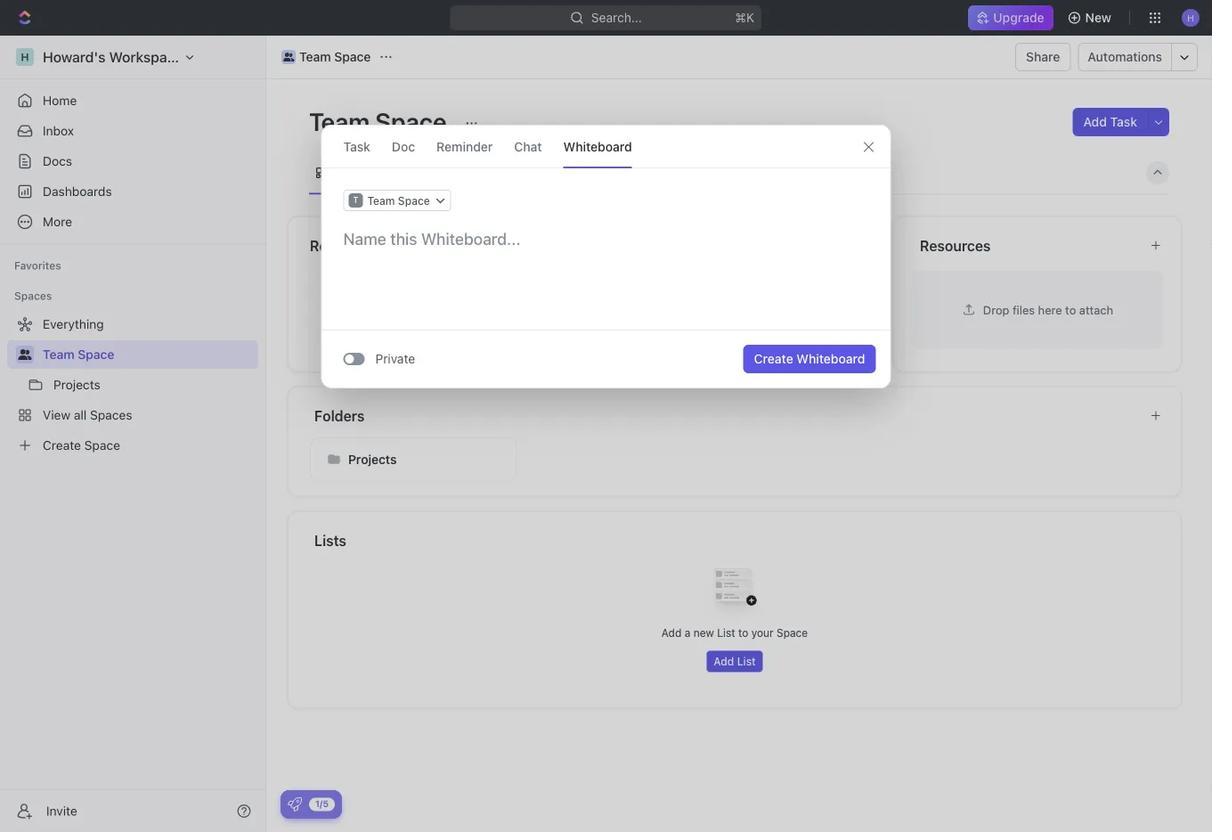 Task type: describe. For each thing, give the bounding box(es) containing it.
table
[[694, 165, 726, 180]]

home link
[[7, 86, 258, 115]]

show
[[480, 341, 507, 354]]

new
[[1086, 10, 1112, 25]]

space inside tree
[[78, 347, 114, 362]]

list link
[[485, 160, 510, 185]]

search...
[[592, 10, 642, 25]]

dialog containing task
[[321, 125, 891, 388]]

1 horizontal spatial docs
[[740, 341, 766, 354]]

spaces
[[14, 290, 52, 302]]

0 vertical spatial list
[[488, 165, 510, 180]]

dashboards
[[43, 184, 112, 199]]

whiteboard inside button
[[797, 351, 865, 366]]

add task button
[[1073, 108, 1148, 136]]

add task
[[1084, 114, 1138, 129]]

you
[[623, 341, 642, 354]]

resources
[[920, 237, 991, 254]]

new
[[694, 627, 714, 639]]

a
[[685, 627, 691, 639]]

your
[[329, 341, 352, 354]]

1/5
[[315, 799, 329, 809]]

invite
[[46, 804, 77, 818]]

your recent opened items will show here.
[[329, 341, 535, 354]]

doc button
[[392, 126, 415, 167]]

reminder
[[437, 139, 493, 154]]

home
[[43, 93, 77, 108]]

team inside team space tree
[[43, 347, 75, 362]]

you haven't added any docs to this location.
[[623, 341, 847, 354]]

create whiteboard button
[[744, 345, 876, 373]]

0 horizontal spatial whiteboard
[[564, 139, 632, 154]]

table link
[[691, 160, 726, 185]]

recent
[[310, 237, 357, 254]]

onboarding checklist button element
[[288, 797, 302, 812]]

no recent items image
[[396, 269, 468, 340]]

opened
[[390, 341, 428, 354]]

docs link
[[7, 147, 258, 176]]

1 horizontal spatial list
[[717, 627, 735, 639]]

chat button
[[514, 126, 542, 167]]

drop files here to attach
[[983, 303, 1114, 316]]

board link
[[417, 160, 455, 185]]

task inside button
[[1111, 114, 1138, 129]]

task inside dialog
[[343, 139, 371, 154]]

0 vertical spatial team space link
[[277, 46, 375, 68]]

here
[[1038, 303, 1062, 316]]

whiteboard button
[[564, 126, 632, 167]]

team space link inside tree
[[43, 340, 255, 369]]

create whiteboard
[[754, 351, 865, 366]]

upgrade link
[[969, 5, 1054, 30]]

inbox
[[43, 123, 74, 138]]

share
[[1026, 49, 1061, 64]]

0 vertical spatial user group image
[[283, 53, 294, 61]]

folders
[[314, 407, 365, 424]]

add for add list
[[714, 655, 734, 668]]

add for add a new list to your space
[[662, 627, 682, 639]]

automations button
[[1079, 44, 1172, 70]]



Task type: locate. For each thing, give the bounding box(es) containing it.
1 vertical spatial add
[[662, 627, 682, 639]]

share button
[[1016, 43, 1071, 71]]

user group image inside team space tree
[[18, 349, 32, 360]]

task button
[[343, 126, 371, 167]]

add down add a new list to your space
[[714, 655, 734, 668]]

whiteboard
[[564, 139, 632, 154], [797, 351, 865, 366]]

your
[[752, 627, 774, 639]]

1 horizontal spatial to
[[769, 341, 779, 354]]

here.
[[510, 341, 535, 354]]

0 vertical spatial to
[[1066, 303, 1076, 316]]

0 vertical spatial task
[[1111, 114, 1138, 129]]

to right here
[[1066, 303, 1076, 316]]

inbox link
[[7, 117, 258, 145]]

to left this
[[769, 341, 779, 354]]

overview
[[332, 165, 387, 180]]

gantt link
[[625, 160, 661, 185]]

resources button
[[919, 235, 1136, 256]]

add list
[[714, 655, 756, 668]]

0 horizontal spatial list
[[488, 165, 510, 180]]

0 vertical spatial docs
[[43, 154, 72, 168]]

files
[[1013, 303, 1035, 316]]

2 vertical spatial to
[[738, 627, 749, 639]]

add down automations button
[[1084, 114, 1107, 129]]

1 horizontal spatial user group image
[[283, 53, 294, 61]]

list down add a new list to your space
[[737, 655, 756, 668]]

docs down "inbox" on the top of the page
[[43, 154, 72, 168]]

2 vertical spatial add
[[714, 655, 734, 668]]

whiteboard right create
[[797, 351, 865, 366]]

no most used docs image
[[699, 269, 771, 340]]

t
[[354, 196, 358, 205]]

docs inside 'link'
[[43, 154, 72, 168]]

add left the a
[[662, 627, 682, 639]]

will
[[461, 341, 477, 354]]

projects button
[[310, 437, 517, 482]]

docs
[[43, 154, 72, 168], [740, 341, 766, 354]]

list left chat button
[[488, 165, 510, 180]]

folders button
[[314, 405, 1136, 426]]

1 horizontal spatial add
[[714, 655, 734, 668]]

to left your
[[738, 627, 749, 639]]

1 vertical spatial list
[[717, 627, 735, 639]]

added
[[685, 341, 717, 354]]

onboarding checklist button image
[[288, 797, 302, 812]]

chat
[[514, 139, 542, 154]]

private
[[376, 351, 415, 366]]

0 vertical spatial whiteboard
[[564, 139, 632, 154]]

items
[[431, 341, 458, 354]]

calendar
[[543, 165, 596, 180]]

reminder button
[[437, 126, 493, 167]]

board
[[420, 165, 455, 180]]

task up overview
[[343, 139, 371, 154]]

haven't
[[645, 341, 682, 354]]

automations
[[1088, 49, 1163, 64]]

task
[[1111, 114, 1138, 129], [343, 139, 371, 154]]

list inside button
[[737, 655, 756, 668]]

1 vertical spatial to
[[769, 341, 779, 354]]

add list button
[[707, 651, 763, 672]]

location.
[[804, 341, 847, 354]]

1 vertical spatial docs
[[740, 341, 766, 354]]

add
[[1084, 114, 1107, 129], [662, 627, 682, 639], [714, 655, 734, 668]]

1 horizontal spatial team space link
[[277, 46, 375, 68]]

2 vertical spatial list
[[737, 655, 756, 668]]

0 horizontal spatial team space link
[[43, 340, 255, 369]]

upgrade
[[994, 10, 1045, 25]]

any
[[720, 341, 737, 354]]

whiteboard up calendar
[[564, 139, 632, 154]]

favorites button
[[7, 255, 68, 276]]

1 vertical spatial task
[[343, 139, 371, 154]]

1 vertical spatial team space link
[[43, 340, 255, 369]]

team
[[299, 49, 331, 64], [309, 106, 370, 136], [367, 194, 395, 207], [43, 347, 75, 362]]

1 vertical spatial whiteboard
[[797, 351, 865, 366]]

list
[[488, 165, 510, 180], [717, 627, 735, 639], [737, 655, 756, 668]]

1 horizontal spatial task
[[1111, 114, 1138, 129]]

task down automations button
[[1111, 114, 1138, 129]]

0 horizontal spatial task
[[343, 139, 371, 154]]

team space inside tree
[[43, 347, 114, 362]]

2 horizontal spatial add
[[1084, 114, 1107, 129]]

team space
[[299, 49, 371, 64], [309, 106, 452, 136], [367, 194, 430, 207], [43, 347, 114, 362]]

dialog
[[321, 125, 891, 388]]

2 horizontal spatial list
[[737, 655, 756, 668]]

lists button
[[314, 530, 1161, 551]]

gantt
[[629, 165, 661, 180]]

docs right "any"
[[740, 341, 766, 354]]

space inside dialog
[[398, 194, 430, 207]]

list right the new
[[717, 627, 735, 639]]

add for add task
[[1084, 114, 1107, 129]]

⌘k
[[735, 10, 755, 25]]

1 vertical spatial user group image
[[18, 349, 32, 360]]

overview link
[[329, 160, 387, 185]]

lists
[[314, 532, 346, 549]]

projects
[[348, 452, 397, 466]]

Name this Whiteboard... field
[[322, 228, 890, 249]]

0 horizontal spatial to
[[738, 627, 749, 639]]

to
[[1066, 303, 1076, 316], [769, 341, 779, 354], [738, 627, 749, 639]]

recent
[[355, 341, 387, 354]]

0 vertical spatial add
[[1084, 114, 1107, 129]]

this
[[782, 341, 801, 354]]

space
[[334, 49, 371, 64], [375, 106, 447, 136], [398, 194, 430, 207], [78, 347, 114, 362], [777, 627, 808, 639]]

0 horizontal spatial user group image
[[18, 349, 32, 360]]

add a new list to your space
[[662, 627, 808, 639]]

favorites
[[14, 259, 61, 272]]

new button
[[1061, 4, 1123, 32]]

0 horizontal spatial docs
[[43, 154, 72, 168]]

sidebar navigation
[[0, 36, 266, 832]]

team space link
[[277, 46, 375, 68], [43, 340, 255, 369]]

attach
[[1080, 303, 1114, 316]]

team space tree
[[7, 310, 258, 460]]

drop
[[983, 303, 1010, 316]]

create
[[754, 351, 794, 366]]

calendar link
[[539, 160, 596, 185]]

0 horizontal spatial add
[[662, 627, 682, 639]]

user group image
[[283, 53, 294, 61], [18, 349, 32, 360]]

2 horizontal spatial to
[[1066, 303, 1076, 316]]

dashboards link
[[7, 177, 258, 206]]

1 horizontal spatial whiteboard
[[797, 351, 865, 366]]

no lists icon. image
[[699, 555, 771, 626]]

doc
[[392, 139, 415, 154]]



Task type: vqa. For each thing, say whether or not it's contained in the screenshot.
Reminder button
yes



